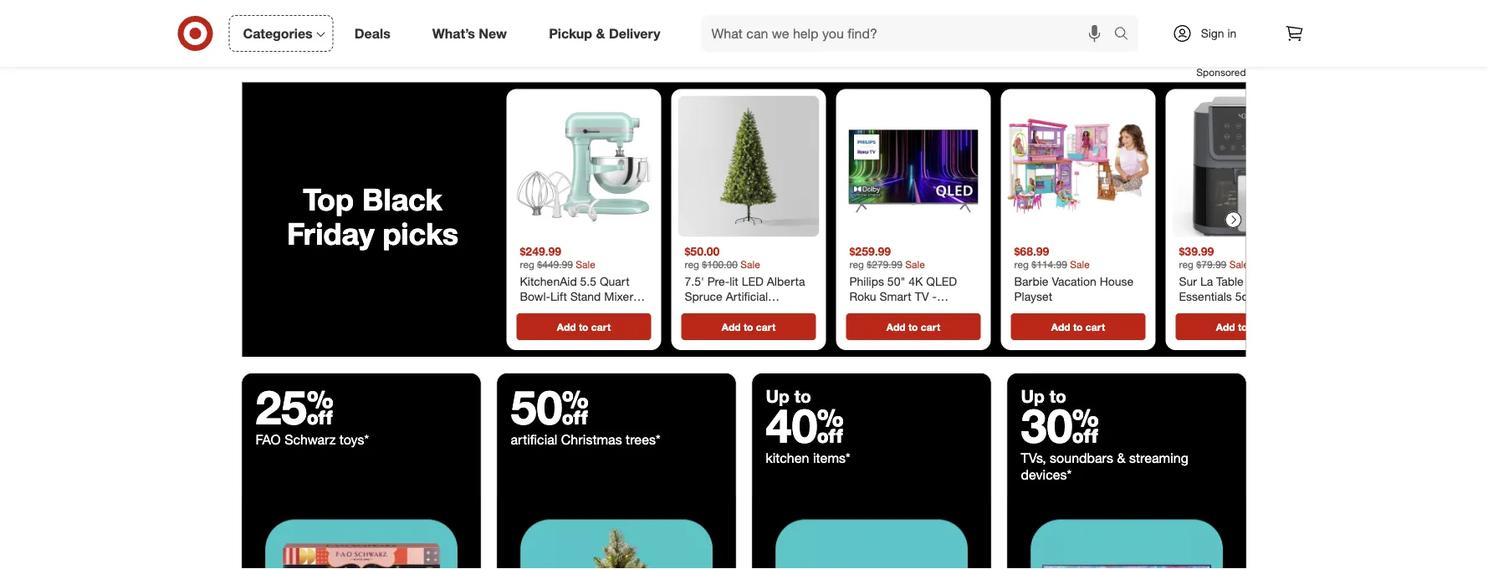 Task type: vqa. For each thing, say whether or not it's contained in the screenshot.
Save corresponding to HUM Nutrition beauty zzZz sleep & digestive gummies
no



Task type: locate. For each thing, give the bounding box(es) containing it.
reg inside $68.99 reg $114.99 sale barbie vacation house playset
[[1015, 259, 1029, 272]]

sponsored
[[1197, 66, 1246, 79]]

add down $279.99
[[887, 321, 906, 334]]

4 add from the left
[[1052, 321, 1071, 334]]

sale right $100.00
[[741, 259, 760, 272]]

kitchen items*
[[766, 451, 851, 467]]

1 add from the left
[[557, 321, 576, 334]]

sale up 5.5
[[576, 259, 596, 272]]

3 reg from the left
[[850, 259, 864, 272]]

sale inside $68.99 reg $114.99 sale barbie vacation house playset
[[1070, 259, 1090, 272]]

-
[[637, 290, 641, 304], [562, 304, 566, 319]]

add for $259.99
[[887, 321, 906, 334]]

1 vertical spatial &
[[1117, 451, 1126, 467]]

5 cart from the left
[[1251, 321, 1270, 334]]

- right mixer
[[637, 290, 641, 304]]

cart
[[591, 321, 611, 334], [756, 321, 776, 334], [921, 321, 941, 334], [1086, 321, 1106, 334], [1251, 321, 1270, 334]]

&
[[596, 25, 605, 41], [1117, 451, 1126, 467]]

add to cart button down $279.99
[[846, 314, 981, 341]]

to for $68.99
[[1073, 321, 1083, 334]]

1 target black friday image from the left
[[242, 498, 481, 570]]

1 reg from the left
[[520, 259, 535, 272]]

reg inside the $259.99 reg $279.99 sale
[[850, 259, 864, 272]]

up for 30
[[1021, 386, 1045, 408]]

$249.99 reg $449.99 sale kitchenaid 5.5 quart bowl-lift stand mixer - ksm55 - ice
[[520, 244, 641, 319]]

$259.99
[[850, 244, 891, 259]]

3 sale from the left
[[906, 259, 925, 272]]

pickup & delivery link
[[535, 15, 682, 52]]

sign in
[[1201, 26, 1237, 41]]

reg for $259.99
[[850, 259, 864, 272]]

top
[[303, 181, 354, 218]]

cart for $68.99
[[1086, 321, 1106, 334]]

2 target black friday image from the left
[[497, 498, 736, 570]]

barbie
[[1015, 275, 1049, 290]]

lift
[[551, 290, 567, 304]]

la
[[1201, 275, 1213, 290]]

1 sale from the left
[[576, 259, 596, 272]]

stand
[[570, 290, 601, 304]]

reg inside $249.99 reg $449.99 sale kitchenaid 5.5 quart bowl-lift stand mixer - ksm55 - ice
[[520, 259, 535, 272]]

up to up kitchen
[[766, 386, 812, 408]]

deals
[[355, 25, 391, 41]]

add to cart down vacation
[[1052, 321, 1106, 334]]

sale for $39.99
[[1230, 259, 1249, 272]]

target black friday image for fao schwarz toys*
[[242, 498, 481, 570]]

soundbars
[[1050, 451, 1114, 467]]

1 cart from the left
[[591, 321, 611, 334]]

sale inside $39.99 reg $79.99 sale sur la table kitchen essentials 5qt air fryer
[[1230, 259, 1249, 272]]

sale up vacation
[[1070, 259, 1090, 272]]

kitchenaid 5.5 quart bowl-lift stand mixer - ksm55 - ice image
[[513, 96, 655, 238]]

& left streaming
[[1117, 451, 1126, 467]]

5 add to cart from the left
[[1217, 321, 1270, 334]]

to for $39.99
[[1238, 321, 1248, 334]]

friday
[[287, 216, 375, 253]]

categories link
[[229, 15, 334, 52]]

toys*
[[340, 432, 369, 449]]

add to cart down $279.99
[[887, 321, 941, 334]]

$249.99
[[520, 244, 562, 259]]

& inside tvs, soundbars & streaming devices*
[[1117, 451, 1126, 467]]

1 up from the left
[[766, 386, 790, 408]]

2 add to cart from the left
[[722, 321, 776, 334]]

to for $259.99
[[909, 321, 918, 334]]

picks
[[383, 216, 459, 253]]

sale right $279.99
[[906, 259, 925, 272]]

2 sale from the left
[[741, 259, 760, 272]]

up to up 'tvs,'
[[1021, 386, 1067, 408]]

reg for $68.99
[[1015, 259, 1029, 272]]

sign in link
[[1159, 15, 1263, 52]]

target black friday image for artificial christmas trees*
[[497, 498, 736, 570]]

deals link
[[340, 15, 411, 52]]

$39.99 reg $79.99 sale sur la table kitchen essentials 5qt air fryer
[[1179, 244, 1300, 304]]

cart down stand
[[591, 321, 611, 334]]

4 add to cart from the left
[[1052, 321, 1106, 334]]

reg up barbie at the right
[[1015, 259, 1029, 272]]

reg for $39.99
[[1179, 259, 1194, 272]]

5 sale from the left
[[1230, 259, 1249, 272]]

1 add to cart from the left
[[557, 321, 611, 334]]

up to
[[766, 386, 812, 408], [1021, 386, 1067, 408]]

1 horizontal spatial -
[[637, 290, 641, 304]]

add down ice
[[557, 321, 576, 334]]

cart for $249.99
[[591, 321, 611, 334]]

reg inside $50.00 reg $100.00 sale
[[685, 259, 700, 272]]

5 reg from the left
[[1179, 259, 1194, 272]]

target black friday image
[[242, 498, 481, 570], [497, 498, 736, 570], [753, 498, 991, 570], [1008, 498, 1246, 570]]

5qt
[[1236, 290, 1253, 304]]

$68.99 reg $114.99 sale barbie vacation house playset
[[1015, 244, 1134, 304]]

add to cart for $39.99
[[1217, 321, 1270, 334]]

1 horizontal spatial up to
[[1021, 386, 1067, 408]]

2 reg from the left
[[685, 259, 700, 272]]

2 up from the left
[[1021, 386, 1045, 408]]

add for $50.00
[[722, 321, 741, 334]]

sur
[[1179, 275, 1197, 290]]

what's new
[[432, 25, 507, 41]]

cart down vacation
[[1086, 321, 1106, 334]]

add to cart down ice
[[557, 321, 611, 334]]

reg up sur
[[1179, 259, 1194, 272]]

4 reg from the left
[[1015, 259, 1029, 272]]

3 target black friday image from the left
[[753, 498, 991, 570]]

$100.00
[[702, 259, 738, 272]]

$114.99
[[1032, 259, 1068, 272]]

3 add from the left
[[887, 321, 906, 334]]

5 add to cart button from the left
[[1176, 314, 1311, 341]]

1 up to from the left
[[766, 386, 812, 408]]

up up 'tvs,'
[[1021, 386, 1045, 408]]

add to cart button for $68.99
[[1011, 314, 1146, 341]]

sale up table
[[1230, 259, 1249, 272]]

add to cart button down stand
[[517, 314, 651, 341]]

1 horizontal spatial up
[[1021, 386, 1045, 408]]

5.5
[[580, 275, 597, 290]]

reg inside $39.99 reg $79.99 sale sur la table kitchen essentials 5qt air fryer
[[1179, 259, 1194, 272]]

pickup
[[549, 25, 592, 41]]

5 add from the left
[[1217, 321, 1236, 334]]

cart down $50.00 reg $100.00 sale
[[756, 321, 776, 334]]

3 cart from the left
[[921, 321, 941, 334]]

cart down air
[[1251, 321, 1270, 334]]

add down $100.00
[[722, 321, 741, 334]]

2 add from the left
[[722, 321, 741, 334]]

1 add to cart button from the left
[[517, 314, 651, 341]]

air
[[1256, 290, 1270, 304]]

sign
[[1201, 26, 1225, 41]]

2 cart from the left
[[756, 321, 776, 334]]

add for $249.99
[[557, 321, 576, 334]]

3 add to cart from the left
[[887, 321, 941, 334]]

to
[[579, 321, 589, 334], [744, 321, 753, 334], [909, 321, 918, 334], [1073, 321, 1083, 334], [1238, 321, 1248, 334], [795, 386, 812, 408], [1050, 386, 1067, 408]]

$449.99
[[537, 259, 573, 272]]

kitchen
[[1247, 275, 1287, 290]]

4 add to cart button from the left
[[1011, 314, 1146, 341]]

search
[[1107, 27, 1147, 43]]

categories
[[243, 25, 313, 41]]

reg
[[520, 259, 535, 272], [685, 259, 700, 272], [850, 259, 864, 272], [1015, 259, 1029, 272], [1179, 259, 1194, 272]]

0 horizontal spatial up to
[[766, 386, 812, 408]]

reg for $249.99
[[520, 259, 535, 272]]

- left ice
[[562, 304, 566, 319]]

cart for $50.00
[[756, 321, 776, 334]]

cart down the $259.99 reg $279.99 sale
[[921, 321, 941, 334]]

add to cart
[[557, 321, 611, 334], [722, 321, 776, 334], [887, 321, 941, 334], [1052, 321, 1106, 334], [1217, 321, 1270, 334]]

2 up to from the left
[[1021, 386, 1067, 408]]

sale inside the $259.99 reg $279.99 sale
[[906, 259, 925, 272]]

sale
[[576, 259, 596, 272], [741, 259, 760, 272], [906, 259, 925, 272], [1070, 259, 1090, 272], [1230, 259, 1249, 272]]

to down vacation
[[1073, 321, 1083, 334]]

reg left $100.00
[[685, 259, 700, 272]]

add to cart button down vacation
[[1011, 314, 1146, 341]]

add to cart button
[[517, 314, 651, 341], [682, 314, 816, 341], [846, 314, 981, 341], [1011, 314, 1146, 341], [1176, 314, 1311, 341]]

up to for 30
[[1021, 386, 1067, 408]]

add to cart button down $100.00
[[682, 314, 816, 341]]

1 horizontal spatial &
[[1117, 451, 1126, 467]]

add to cart down 5qt
[[1217, 321, 1270, 334]]

devices*
[[1021, 467, 1072, 484]]

to down $50.00 reg $100.00 sale
[[744, 321, 753, 334]]

up
[[766, 386, 790, 408], [1021, 386, 1045, 408]]

reg left $279.99
[[850, 259, 864, 272]]

to for $50.00
[[744, 321, 753, 334]]

add to cart down $100.00
[[722, 321, 776, 334]]

0 vertical spatial &
[[596, 25, 605, 41]]

& right pickup
[[596, 25, 605, 41]]

30
[[1021, 398, 1099, 455]]

$79.99
[[1197, 259, 1227, 272]]

to down ice
[[579, 321, 589, 334]]

new
[[479, 25, 507, 41]]

add to cart for $259.99
[[887, 321, 941, 334]]

0 horizontal spatial &
[[596, 25, 605, 41]]

4 cart from the left
[[1086, 321, 1106, 334]]

add for $39.99
[[1217, 321, 1236, 334]]

add down essentials
[[1217, 321, 1236, 334]]

3 add to cart button from the left
[[846, 314, 981, 341]]

philips 50" 4k qled roku smart tv - 50pul7973/f7 - special purchase image
[[843, 96, 984, 238]]

items*
[[813, 451, 851, 467]]

tvs,
[[1021, 451, 1046, 467]]

up up kitchen
[[766, 386, 790, 408]]

search button
[[1107, 15, 1147, 55]]

add down "playset"
[[1052, 321, 1071, 334]]

to down the $259.99 reg $279.99 sale
[[909, 321, 918, 334]]

kitchen
[[766, 451, 810, 467]]

40
[[766, 398, 844, 455]]

artificial
[[511, 432, 558, 449]]

0 horizontal spatial up
[[766, 386, 790, 408]]

sale inside $50.00 reg $100.00 sale
[[741, 259, 760, 272]]

add
[[557, 321, 576, 334], [722, 321, 741, 334], [887, 321, 906, 334], [1052, 321, 1071, 334], [1217, 321, 1236, 334]]

2 add to cart button from the left
[[682, 314, 816, 341]]

add to cart for $68.99
[[1052, 321, 1106, 334]]

add to cart button down 5qt
[[1176, 314, 1311, 341]]

4 target black friday image from the left
[[1008, 498, 1246, 570]]

to down 5qt
[[1238, 321, 1248, 334]]

reg up kitchenaid
[[520, 259, 535, 272]]

4 sale from the left
[[1070, 259, 1090, 272]]

sale inside $249.99 reg $449.99 sale kitchenaid 5.5 quart bowl-lift stand mixer - ksm55 - ice
[[576, 259, 596, 272]]



Task type: describe. For each thing, give the bounding box(es) containing it.
to for $249.99
[[579, 321, 589, 334]]

mixer
[[604, 290, 633, 304]]

vacation
[[1052, 275, 1097, 290]]

fao
[[256, 432, 281, 449]]

table
[[1217, 275, 1244, 290]]

playset
[[1015, 290, 1053, 304]]

up to for 40
[[766, 386, 812, 408]]

tvs, soundbars & streaming devices*
[[1021, 451, 1189, 484]]

top black friday picks
[[287, 181, 459, 253]]

What can we help you find? suggestions appear below search field
[[702, 15, 1118, 52]]

schwarz
[[285, 432, 336, 449]]

reg for $50.00
[[685, 259, 700, 272]]

7.5' pre-lit led alberta spruce artificial christmas tree warm white lights - wondershop™ image
[[678, 96, 820, 238]]

$259.99 reg $279.99 sale
[[850, 244, 925, 272]]

cart for $259.99
[[921, 321, 941, 334]]

25
[[256, 380, 334, 436]]

$68.99
[[1015, 244, 1050, 259]]

streaming
[[1130, 451, 1189, 467]]

ksm55
[[520, 304, 558, 319]]

christmas
[[561, 432, 622, 449]]

50
[[511, 380, 589, 436]]

25 fao schwarz toys*
[[256, 380, 369, 449]]

sale for $68.99
[[1070, 259, 1090, 272]]

sur la table kitchen essentials 5qt air fryer image
[[1173, 96, 1314, 238]]

quart
[[600, 275, 630, 290]]

carousel region
[[242, 83, 1321, 375]]

add for $68.99
[[1052, 321, 1071, 334]]

target black friday image for tvs, soundbars & streaming devices*
[[1008, 498, 1246, 570]]

$39.99
[[1179, 244, 1214, 259]]

$279.99
[[867, 259, 903, 272]]

cart for $39.99
[[1251, 321, 1270, 334]]

0 horizontal spatial -
[[562, 304, 566, 319]]

delivery
[[609, 25, 661, 41]]

to up soundbars
[[1050, 386, 1067, 408]]

sale for $259.99
[[906, 259, 925, 272]]

what's new link
[[418, 15, 528, 52]]

sale for $50.00
[[741, 259, 760, 272]]

$50.00 reg $100.00 sale
[[685, 244, 760, 272]]

sale for $249.99
[[576, 259, 596, 272]]

barbie vacation house playset image
[[1008, 96, 1149, 238]]

fryer
[[1273, 290, 1300, 304]]

trees*
[[626, 432, 661, 449]]

in
[[1228, 26, 1237, 41]]

add to cart for $50.00
[[722, 321, 776, 334]]

what's
[[432, 25, 475, 41]]

bowl-
[[520, 290, 551, 304]]

advertisement region
[[242, 0, 1246, 65]]

add to cart button for $39.99
[[1176, 314, 1311, 341]]

add to cart button for $259.99
[[846, 314, 981, 341]]

to up kitchen items*
[[795, 386, 812, 408]]

kitchenaid
[[520, 275, 577, 290]]

& inside pickup & delivery link
[[596, 25, 605, 41]]

add to cart button for $50.00
[[682, 314, 816, 341]]

ice
[[569, 304, 585, 319]]

house
[[1100, 275, 1134, 290]]

essentials
[[1179, 290, 1232, 304]]

target black friday image for kitchen items*
[[753, 498, 991, 570]]

50 artificial christmas trees*
[[511, 380, 661, 449]]

black
[[362, 181, 443, 218]]

add to cart for $249.99
[[557, 321, 611, 334]]

pickup & delivery
[[549, 25, 661, 41]]

$50.00
[[685, 244, 720, 259]]

add to cart button for $249.99
[[517, 314, 651, 341]]

up for 40
[[766, 386, 790, 408]]



